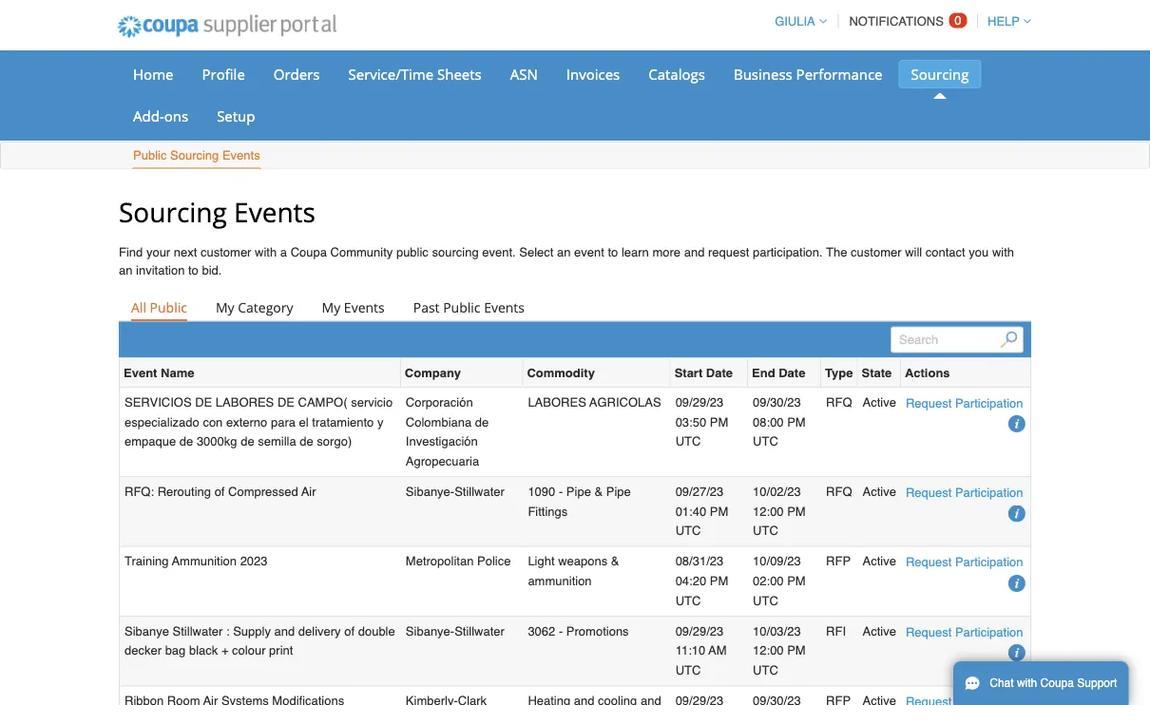 Task type: vqa. For each thing, say whether or not it's contained in the screenshot.
us
no



Task type: describe. For each thing, give the bounding box(es) containing it.
orders link
[[261, 60, 332, 88]]

ammunition
[[172, 555, 237, 569]]

09/29/23 11:10 am utc
[[676, 624, 727, 678]]

commodity button
[[527, 363, 595, 383]]

04:20
[[676, 574, 707, 589]]

pm for 10/02/23
[[788, 505, 806, 519]]

2 labores from the left
[[528, 395, 587, 409]]

03:50
[[676, 415, 707, 429]]

will
[[906, 245, 923, 260]]

utc for 09/29/23 03:50 pm utc
[[676, 435, 701, 449]]

home link
[[121, 60, 186, 88]]

coupa inside button
[[1041, 677, 1075, 690]]

1 customer from the left
[[201, 245, 252, 260]]

empaque
[[125, 435, 176, 449]]

all public
[[131, 299, 187, 317]]

public sourcing events link
[[132, 144, 261, 169]]

tab list containing all public
[[119, 294, 1032, 321]]

state button
[[862, 363, 892, 383]]

3062 - promotions
[[528, 624, 629, 639]]

coupa inside find your next customer with a coupa community public sourcing event. select an event to learn more and request participation. the customer will contact you with an invitation to bid.
[[291, 245, 327, 260]]

add-ons link
[[121, 102, 201, 130]]

0
[[955, 13, 962, 28]]

chat with coupa support button
[[954, 662, 1129, 706]]

air
[[302, 485, 316, 499]]

sibanye
[[125, 624, 169, 639]]

commodity
[[527, 366, 595, 380]]

0 vertical spatial to
[[608, 245, 619, 260]]

events down community
[[344, 299, 385, 317]]

a
[[280, 245, 287, 260]]

public inside the "public sourcing events" link
[[133, 148, 167, 163]]

find your next customer with a coupa community public sourcing event. select an event to learn more and request participation. the customer will contact you with an invitation to bid.
[[119, 245, 1015, 277]]

actions
[[905, 366, 951, 380]]

name
[[161, 366, 194, 380]]

event name
[[124, 366, 194, 380]]

start date
[[675, 366, 733, 380]]

de down "el"
[[300, 435, 314, 449]]

coupa supplier portal image
[[105, 3, 350, 50]]

09/27/23
[[676, 485, 724, 499]]

rerouting
[[158, 485, 211, 499]]

3062
[[528, 624, 556, 639]]

support
[[1078, 677, 1118, 690]]

utc for 09/27/23 01:40 pm utc
[[676, 524, 701, 539]]

10/02/23
[[753, 485, 801, 499]]

servicios de labores de campo( servicio especializado con externo para el tratamiento y empaque  de 3000kg de semilla de sorgo)
[[125, 395, 393, 449]]

search image
[[1001, 331, 1018, 348]]

and inside sibanye stillwater : supply and delivery  of double decker bag black + colour print
[[274, 624, 295, 639]]

delivery
[[298, 624, 341, 639]]

event.
[[482, 245, 516, 260]]

type
[[826, 366, 854, 380]]

double
[[358, 624, 395, 639]]

labores agricolas
[[528, 395, 662, 409]]

rfp
[[827, 555, 851, 569]]

type button
[[826, 363, 854, 383]]

company button
[[405, 363, 461, 383]]

am
[[709, 644, 727, 658]]

1 pipe from the left
[[567, 485, 591, 499]]

active for 10/02/23 12:00 pm utc
[[863, 485, 897, 499]]

public sourcing events
[[133, 148, 260, 163]]

notifications 0
[[850, 13, 962, 29]]

09/30/23 08:00 pm utc
[[753, 395, 806, 449]]

service/time
[[349, 64, 434, 84]]

semilla
[[258, 435, 296, 449]]

utc for 09/29/23 11:10 am utc
[[676, 664, 701, 678]]

date for end date
[[779, 366, 806, 380]]

training
[[125, 555, 169, 569]]

help
[[988, 14, 1021, 29]]

08:00
[[753, 415, 784, 429]]

category
[[238, 299, 293, 317]]

09/29/23 for 03:50
[[676, 395, 724, 409]]

utc for 08/31/23 04:20 pm utc
[[676, 594, 701, 608]]

promotions
[[567, 624, 629, 639]]

my events link
[[310, 294, 397, 321]]

0 horizontal spatial with
[[255, 245, 277, 260]]

utc for 09/30/23 08:00 pm utc
[[753, 435, 779, 449]]

stillwater for sibanye stillwater : supply and delivery  of double decker bag black + colour print
[[455, 624, 505, 639]]

request participation for 10/02/23 12:00 pm utc
[[906, 486, 1024, 500]]

0 horizontal spatial of
[[215, 485, 225, 499]]

sourcing
[[432, 245, 479, 260]]

all
[[131, 299, 146, 317]]

my for my events
[[322, 299, 341, 317]]

rfq for 10/02/23 12:00 pm utc
[[827, 485, 853, 499]]

request for 10/02/23 12:00 pm utc
[[906, 486, 952, 500]]

utc for 10/02/23 12:00 pm utc
[[753, 524, 779, 539]]

de down externo
[[241, 435, 255, 449]]

1 vertical spatial sourcing
[[170, 148, 219, 163]]

black
[[189, 644, 218, 658]]

request participation button for 10/02/23 12:00 pm utc
[[906, 483, 1024, 503]]

pm for 09/30/23
[[788, 415, 806, 429]]

investigación
[[406, 435, 478, 449]]

training ammunition 2023
[[125, 555, 268, 569]]

find
[[119, 245, 143, 260]]

date for start date
[[707, 366, 733, 380]]

1 horizontal spatial an
[[557, 245, 571, 260]]

ons
[[164, 106, 188, 126]]

el
[[299, 415, 309, 429]]

& inside 1090 - pipe & pipe fittings
[[595, 485, 603, 499]]

sibanye-stillwater for 1090
[[406, 485, 505, 499]]

sibanye- for rfq: rerouting of compressed air
[[406, 485, 455, 499]]

the
[[827, 245, 848, 260]]

10/03/23
[[753, 624, 801, 639]]

request participation button for 10/09/23 02:00 pm utc
[[906, 553, 1024, 573]]

giulia
[[775, 14, 816, 29]]

sibanye-stillwater for 3062
[[406, 624, 505, 639]]

state
[[862, 366, 892, 380]]

Search text field
[[891, 327, 1024, 353]]

08/31/23
[[676, 555, 724, 569]]

setup
[[217, 106, 255, 126]]

corporación colombiana de investigación agropecuaria
[[406, 395, 489, 469]]

public for all
[[150, 299, 187, 317]]

past
[[413, 299, 440, 317]]

02:00
[[753, 574, 784, 589]]

metropolitan
[[406, 555, 474, 569]]

:
[[226, 624, 230, 639]]

stillwater for rfq: rerouting of compressed air
[[455, 485, 505, 499]]

light weapons & ammunition
[[528, 555, 620, 589]]

my events
[[322, 299, 385, 317]]

2 de from the left
[[278, 395, 295, 409]]

bid.
[[202, 263, 222, 277]]

active for 10/09/23 02:00 pm utc
[[863, 555, 897, 569]]

of inside sibanye stillwater : supply and delivery  of double decker bag black + colour print
[[345, 624, 355, 639]]

para
[[271, 415, 296, 429]]

invitation
[[136, 263, 185, 277]]

all public link
[[119, 294, 200, 321]]

rfq: rerouting of compressed air
[[125, 485, 316, 499]]

contact
[[926, 245, 966, 260]]

01:40
[[676, 505, 707, 519]]

09/27/23 01:40 pm utc
[[676, 485, 729, 539]]

servicio
[[351, 395, 393, 409]]

participation for 10/03/23 12:00 pm utc
[[956, 625, 1024, 640]]

weapons
[[558, 555, 608, 569]]

& inside light weapons & ammunition
[[611, 555, 620, 569]]

business performance link
[[722, 60, 895, 88]]

rfq:
[[125, 485, 154, 499]]

performance
[[797, 64, 883, 84]]

stillwater inside sibanye stillwater : supply and delivery  of double decker bag black + colour print
[[173, 624, 223, 639]]

12:00 for 10/02/23
[[753, 505, 784, 519]]



Task type: locate. For each thing, give the bounding box(es) containing it.
utc inside the 10/03/23 12:00 pm utc
[[753, 664, 779, 678]]

and right more on the right of the page
[[684, 245, 705, 260]]

utc inside 09/30/23 08:00 pm utc
[[753, 435, 779, 449]]

09/29/23 up '11:10'
[[676, 624, 724, 639]]

1 vertical spatial to
[[188, 263, 199, 277]]

date right end
[[779, 366, 806, 380]]

1 de from the left
[[195, 395, 212, 409]]

0 vertical spatial sibanye-stillwater
[[406, 485, 505, 499]]

utc up 10/09/23
[[753, 524, 779, 539]]

request participation button for 10/03/23 12:00 pm utc
[[906, 622, 1024, 643]]

event name button
[[124, 363, 194, 383]]

09/29/23 inside 09/29/23 03:50 pm utc
[[676, 395, 724, 409]]

pm for 09/29/23
[[710, 415, 729, 429]]

09/29/23 inside the 09/29/23 11:10 am utc
[[676, 624, 724, 639]]

to left learn
[[608, 245, 619, 260]]

customer left will
[[851, 245, 902, 260]]

labores up externo
[[216, 395, 274, 409]]

2 request from the top
[[906, 486, 952, 500]]

pm inside the 09/27/23 01:40 pm utc
[[710, 505, 729, 519]]

2 date from the left
[[779, 366, 806, 380]]

events down setup link
[[222, 148, 260, 163]]

request participation for 09/30/23 08:00 pm utc
[[906, 396, 1024, 410]]

public right past
[[443, 299, 481, 317]]

2 - from the top
[[559, 624, 563, 639]]

navigation
[[767, 3, 1032, 40]]

1 vertical spatial -
[[559, 624, 563, 639]]

1 horizontal spatial of
[[345, 624, 355, 639]]

4 request from the top
[[906, 625, 952, 640]]

pm down 09/30/23
[[788, 415, 806, 429]]

date inside 'button'
[[779, 366, 806, 380]]

09/29/23 for 11:10
[[676, 624, 724, 639]]

1 sibanye- from the top
[[406, 485, 455, 499]]

08/31/23 04:20 pm utc
[[676, 555, 729, 608]]

0 vertical spatial &
[[595, 485, 603, 499]]

stillwater up black
[[173, 624, 223, 639]]

public right all at the left of the page
[[150, 299, 187, 317]]

pm down 10/03/23 at the right bottom of the page
[[788, 644, 806, 658]]

1 horizontal spatial customer
[[851, 245, 902, 260]]

1 horizontal spatial date
[[779, 366, 806, 380]]

12:00 down 10/03/23 at the right bottom of the page
[[753, 644, 784, 658]]

colombiana
[[406, 415, 472, 429]]

start date button
[[675, 363, 733, 383]]

0 vertical spatial 09/29/23
[[676, 395, 724, 409]]

public
[[133, 148, 167, 163], [150, 299, 187, 317], [443, 299, 481, 317]]

asn link
[[498, 60, 550, 88]]

date inside button
[[707, 366, 733, 380]]

1 vertical spatial an
[[119, 263, 133, 277]]

sourcing down ons
[[170, 148, 219, 163]]

rfq for 09/30/23 08:00 pm utc
[[827, 395, 853, 409]]

1 09/29/23 from the top
[[676, 395, 724, 409]]

coupa right a
[[291, 245, 327, 260]]

1 horizontal spatial my
[[322, 299, 341, 317]]

setup link
[[205, 102, 268, 130]]

- right "3062"
[[559, 624, 563, 639]]

1 vertical spatial 09/29/23
[[676, 624, 724, 639]]

pm down '09/27/23'
[[710, 505, 729, 519]]

and up print
[[274, 624, 295, 639]]

with left a
[[255, 245, 277, 260]]

participation for 10/09/23 02:00 pm utc
[[956, 556, 1024, 570]]

public
[[397, 245, 429, 260]]

1 request from the top
[[906, 396, 952, 410]]

pm inside 10/02/23 12:00 pm utc
[[788, 505, 806, 519]]

request for 09/30/23 08:00 pm utc
[[906, 396, 952, 410]]

1 date from the left
[[707, 366, 733, 380]]

0 vertical spatial rfq
[[827, 395, 853, 409]]

1 my from the left
[[216, 299, 235, 317]]

& right 1090
[[595, 485, 603, 499]]

event
[[575, 245, 605, 260]]

request for 10/09/23 02:00 pm utc
[[906, 556, 952, 570]]

stillwater down agropecuaria
[[455, 485, 505, 499]]

business performance
[[734, 64, 883, 84]]

campo(
[[298, 395, 348, 409]]

0 horizontal spatial to
[[188, 263, 199, 277]]

de left 3000kg
[[180, 435, 193, 449]]

pm inside 09/29/23 03:50 pm utc
[[710, 415, 729, 429]]

1 request participation button from the top
[[906, 393, 1024, 413]]

pm for 09/27/23
[[710, 505, 729, 519]]

rfq down type button
[[827, 395, 853, 409]]

2 request participation from the top
[[906, 486, 1024, 500]]

utc down 03:50
[[676, 435, 701, 449]]

participation for 10/02/23 12:00 pm utc
[[956, 486, 1024, 500]]

sourcing up next
[[119, 194, 227, 230]]

sibanye-stillwater down agropecuaria
[[406, 485, 505, 499]]

0 vertical spatial and
[[684, 245, 705, 260]]

sourcing events
[[119, 194, 316, 230]]

1090 - pipe & pipe fittings
[[528, 485, 631, 519]]

2 request participation button from the top
[[906, 483, 1024, 503]]

12:00 inside 10/02/23 12:00 pm utc
[[753, 505, 784, 519]]

2 sibanye- from the top
[[406, 624, 455, 639]]

navigation containing notifications 0
[[767, 3, 1032, 40]]

my category
[[216, 299, 293, 317]]

0 vertical spatial sibanye-
[[406, 485, 455, 499]]

4 participation from the top
[[956, 625, 1024, 640]]

0 horizontal spatial my
[[216, 299, 235, 317]]

1 labores from the left
[[216, 395, 274, 409]]

0 horizontal spatial an
[[119, 263, 133, 277]]

stillwater left "3062"
[[455, 624, 505, 639]]

1 horizontal spatial with
[[993, 245, 1015, 260]]

2 pipe from the left
[[607, 485, 631, 499]]

utc down 02:00
[[753, 594, 779, 608]]

2 09/29/23 from the top
[[676, 624, 724, 639]]

0 vertical spatial an
[[557, 245, 571, 260]]

1 request participation from the top
[[906, 396, 1024, 410]]

2 rfq from the top
[[827, 485, 853, 499]]

select
[[520, 245, 554, 260]]

utc inside 10/09/23 02:00 pm utc
[[753, 594, 779, 608]]

0 horizontal spatial &
[[595, 485, 603, 499]]

12:00 inside the 10/03/23 12:00 pm utc
[[753, 644, 784, 658]]

1 rfq from the top
[[827, 395, 853, 409]]

3000kg
[[197, 435, 237, 449]]

0 horizontal spatial and
[[274, 624, 295, 639]]

add-
[[133, 106, 164, 126]]

active for 10/03/23 12:00 pm utc
[[863, 624, 897, 639]]

coupa left support
[[1041, 677, 1075, 690]]

company
[[405, 366, 461, 380]]

utc down 08:00
[[753, 435, 779, 449]]

events
[[222, 148, 260, 163], [234, 194, 316, 230], [344, 299, 385, 317], [484, 299, 525, 317]]

2 sibanye-stillwater from the top
[[406, 624, 505, 639]]

active for 09/30/23 08:00 pm utc
[[863, 395, 897, 409]]

09/29/23 03:50 pm utc
[[676, 395, 729, 449]]

1 vertical spatial rfq
[[827, 485, 853, 499]]

09/29/23
[[676, 395, 724, 409], [676, 624, 724, 639]]

of left double
[[345, 624, 355, 639]]

2 active from the top
[[863, 485, 897, 499]]

participation for 09/30/23 08:00 pm utc
[[956, 396, 1024, 410]]

with right chat
[[1018, 677, 1038, 690]]

sibanye- right double
[[406, 624, 455, 639]]

an down find
[[119, 263, 133, 277]]

utc inside 10/02/23 12:00 pm utc
[[753, 524, 779, 539]]

agricolas
[[590, 395, 662, 409]]

my for my category
[[216, 299, 235, 317]]

de up con at the bottom
[[195, 395, 212, 409]]

utc down 10/03/23 at the right bottom of the page
[[753, 664, 779, 678]]

help link
[[980, 14, 1032, 29]]

of
[[215, 485, 225, 499], [345, 624, 355, 639]]

4 request participation button from the top
[[906, 622, 1024, 643]]

- inside 1090 - pipe & pipe fittings
[[559, 485, 563, 499]]

1 vertical spatial &
[[611, 555, 620, 569]]

0 vertical spatial 12:00
[[753, 505, 784, 519]]

-
[[559, 485, 563, 499], [559, 624, 563, 639]]

pipe up fittings
[[567, 485, 591, 499]]

09/29/23 up 03:50
[[676, 395, 724, 409]]

rfi
[[827, 624, 847, 639]]

pm right 03:50
[[710, 415, 729, 429]]

ammunition
[[528, 574, 592, 589]]

labores down commodity button
[[528, 395, 587, 409]]

de right colombiana
[[475, 415, 489, 429]]

public for past
[[443, 299, 481, 317]]

sibanye- for sibanye stillwater : supply and delivery  of double decker bag black + colour print
[[406, 624, 455, 639]]

0 horizontal spatial de
[[195, 395, 212, 409]]

service/time sheets link
[[336, 60, 494, 88]]

10/09/23 02:00 pm utc
[[753, 555, 806, 608]]

sibanye-
[[406, 485, 455, 499], [406, 624, 455, 639]]

pm for 10/03/23
[[788, 644, 806, 658]]

with inside button
[[1018, 677, 1038, 690]]

request participation button for 09/30/23 08:00 pm utc
[[906, 393, 1024, 413]]

de
[[195, 395, 212, 409], [278, 395, 295, 409]]

sibanye- down agropecuaria
[[406, 485, 455, 499]]

1 horizontal spatial coupa
[[1041, 677, 1075, 690]]

rfq right 10/02/23
[[827, 485, 853, 499]]

of right rerouting
[[215, 485, 225, 499]]

1 12:00 from the top
[[753, 505, 784, 519]]

you
[[969, 245, 989, 260]]

2 horizontal spatial with
[[1018, 677, 1038, 690]]

sibanye-stillwater down metropolitan police
[[406, 624, 505, 639]]

1 vertical spatial of
[[345, 624, 355, 639]]

events down event.
[[484, 299, 525, 317]]

pm for 08/31/23
[[710, 574, 729, 589]]

utc down '11:10'
[[676, 664, 701, 678]]

pm inside the 10/03/23 12:00 pm utc
[[788, 644, 806, 658]]

12:00 down 10/02/23
[[753, 505, 784, 519]]

add-ons
[[133, 106, 188, 126]]

2 12:00 from the top
[[753, 644, 784, 658]]

catalogs link
[[637, 60, 718, 88]]

request
[[906, 396, 952, 410], [906, 486, 952, 500], [906, 556, 952, 570], [906, 625, 952, 640]]

- for promotions
[[559, 624, 563, 639]]

labores inside servicios de labores de campo( servicio especializado con externo para el tratamiento y empaque  de 3000kg de semilla de sorgo)
[[216, 395, 274, 409]]

request participation button
[[906, 393, 1024, 413], [906, 483, 1024, 503], [906, 553, 1024, 573], [906, 622, 1024, 643]]

1 active from the top
[[863, 395, 897, 409]]

- for pipe
[[559, 485, 563, 499]]

servicios
[[125, 395, 192, 409]]

de inside the corporación colombiana de investigación agropecuaria
[[475, 415, 489, 429]]

4 active from the top
[[863, 624, 897, 639]]

sibanye stillwater : supply and delivery  of double decker bag black + colour print
[[125, 624, 395, 658]]

pm inside 10/09/23 02:00 pm utc
[[788, 574, 806, 589]]

light
[[528, 555, 555, 569]]

3 active from the top
[[863, 555, 897, 569]]

4 request participation from the top
[[906, 625, 1024, 640]]

0 vertical spatial coupa
[[291, 245, 327, 260]]

1 vertical spatial and
[[274, 624, 295, 639]]

2 customer from the left
[[851, 245, 902, 260]]

service/time sheets
[[349, 64, 482, 84]]

pipe right 1090
[[607, 485, 631, 499]]

0 horizontal spatial customer
[[201, 245, 252, 260]]

end
[[752, 366, 776, 380]]

compressed
[[228, 485, 298, 499]]

1 vertical spatial coupa
[[1041, 677, 1075, 690]]

utc inside 08/31/23 04:20 pm utc
[[676, 594, 701, 608]]

public down add-
[[133, 148, 167, 163]]

business
[[734, 64, 793, 84]]

an left event
[[557, 245, 571, 260]]

utc
[[676, 435, 701, 449], [753, 435, 779, 449], [676, 524, 701, 539], [753, 524, 779, 539], [676, 594, 701, 608], [753, 594, 779, 608], [676, 664, 701, 678], [753, 664, 779, 678]]

customer up bid.
[[201, 245, 252, 260]]

2 my from the left
[[322, 299, 341, 317]]

past public events
[[413, 299, 525, 317]]

chat
[[990, 677, 1014, 690]]

0 vertical spatial sourcing
[[912, 64, 970, 84]]

pm for 10/09/23
[[788, 574, 806, 589]]

type state
[[826, 366, 892, 380]]

0 horizontal spatial coupa
[[291, 245, 327, 260]]

request participation for 10/03/23 12:00 pm utc
[[906, 625, 1024, 640]]

0 horizontal spatial pipe
[[567, 485, 591, 499]]

actions button
[[905, 363, 951, 383]]

1 horizontal spatial pipe
[[607, 485, 631, 499]]

2 participation from the top
[[956, 486, 1024, 500]]

utc inside the 09/29/23 11:10 am utc
[[676, 664, 701, 678]]

1 vertical spatial sibanye-stillwater
[[406, 624, 505, 639]]

past public events link
[[401, 294, 537, 321]]

chat with coupa support
[[990, 677, 1118, 690]]

with right you at the top right of the page
[[993, 245, 1015, 260]]

1 sibanye-stillwater from the top
[[406, 485, 505, 499]]

an
[[557, 245, 571, 260], [119, 263, 133, 277]]

notifications
[[850, 14, 944, 29]]

events up a
[[234, 194, 316, 230]]

+
[[222, 644, 229, 658]]

pm down 10/09/23
[[788, 574, 806, 589]]

pm down 10/02/23
[[788, 505, 806, 519]]

de up para
[[278, 395, 295, 409]]

profile
[[202, 64, 245, 84]]

my
[[216, 299, 235, 317], [322, 299, 341, 317]]

giulia link
[[767, 14, 827, 29]]

request for 10/03/23 12:00 pm utc
[[906, 625, 952, 640]]

utc for 10/03/23 12:00 pm utc
[[753, 664, 779, 678]]

my down community
[[322, 299, 341, 317]]

request participation for 10/09/23 02:00 pm utc
[[906, 556, 1024, 570]]

- right 1090
[[559, 485, 563, 499]]

police
[[477, 555, 511, 569]]

utc inside 09/29/23 03:50 pm utc
[[676, 435, 701, 449]]

1 vertical spatial sibanye-
[[406, 624, 455, 639]]

3 request participation from the top
[[906, 556, 1024, 570]]

invoices link
[[554, 60, 633, 88]]

& right 'weapons'
[[611, 555, 620, 569]]

orders
[[274, 64, 320, 84]]

1 participation from the top
[[956, 396, 1024, 410]]

and inside find your next customer with a coupa community public sourcing event. select an event to learn more and request participation. the customer will contact you with an invitation to bid.
[[684, 245, 705, 260]]

pm
[[710, 415, 729, 429], [788, 415, 806, 429], [710, 505, 729, 519], [788, 505, 806, 519], [710, 574, 729, 589], [788, 574, 806, 589], [788, 644, 806, 658]]

utc down 01:40
[[676, 524, 701, 539]]

0 vertical spatial of
[[215, 485, 225, 499]]

12:00 for 10/03/23
[[753, 644, 784, 658]]

0 vertical spatial -
[[559, 485, 563, 499]]

10/02/23 12:00 pm utc
[[753, 485, 806, 539]]

12:00
[[753, 505, 784, 519], [753, 644, 784, 658]]

my down bid.
[[216, 299, 235, 317]]

bag
[[165, 644, 186, 658]]

date right start
[[707, 366, 733, 380]]

utc inside the 09/27/23 01:40 pm utc
[[676, 524, 701, 539]]

pm inside 08/31/23 04:20 pm utc
[[710, 574, 729, 589]]

1 horizontal spatial de
[[278, 395, 295, 409]]

0 horizontal spatial date
[[707, 366, 733, 380]]

sourcing for sourcing
[[912, 64, 970, 84]]

2 vertical spatial sourcing
[[119, 194, 227, 230]]

public inside past public events link
[[443, 299, 481, 317]]

tab list
[[119, 294, 1032, 321]]

3 request from the top
[[906, 556, 952, 570]]

sourcing down the 0
[[912, 64, 970, 84]]

more
[[653, 245, 681, 260]]

labores
[[216, 395, 274, 409], [528, 395, 587, 409]]

utc down the 04:20 at bottom
[[676, 594, 701, 608]]

rfq
[[827, 395, 853, 409], [827, 485, 853, 499]]

pm down 08/31/23
[[710, 574, 729, 589]]

customer
[[201, 245, 252, 260], [851, 245, 902, 260]]

0 horizontal spatial labores
[[216, 395, 274, 409]]

sourcing for sourcing events
[[119, 194, 227, 230]]

profile link
[[190, 60, 258, 88]]

and
[[684, 245, 705, 260], [274, 624, 295, 639]]

3 participation from the top
[[956, 556, 1024, 570]]

pm inside 09/30/23 08:00 pm utc
[[788, 415, 806, 429]]

1 vertical spatial 12:00
[[753, 644, 784, 658]]

1 horizontal spatial to
[[608, 245, 619, 260]]

1 - from the top
[[559, 485, 563, 499]]

1 horizontal spatial and
[[684, 245, 705, 260]]

1 horizontal spatial labores
[[528, 395, 587, 409]]

utc for 10/09/23 02:00 pm utc
[[753, 594, 779, 608]]

3 request participation button from the top
[[906, 553, 1024, 573]]

1 horizontal spatial &
[[611, 555, 620, 569]]

to left bid.
[[188, 263, 199, 277]]

public inside "all public" link
[[150, 299, 187, 317]]



